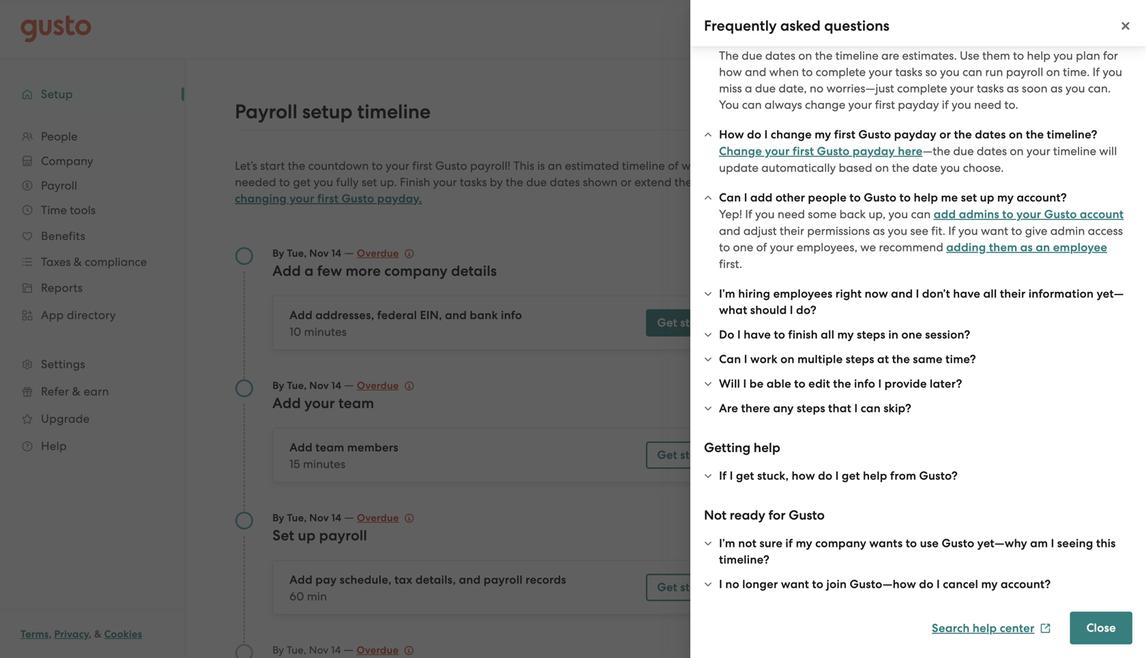 Task type: describe. For each thing, give the bounding box(es) containing it.
2 vertical spatial steps
[[797, 402, 826, 416]]

minutes inside the add addresses, federal ein, and bank info 10 minutes
[[304, 325, 347, 339]]

an inside let's start the countdown to your first gusto payroll! this is an estimated                     timeline of what's needed to get you fully set up.
[[548, 159, 562, 173]]

yep!
[[720, 208, 743, 221]]

app directory
[[41, 309, 116, 322]]

2 vertical spatial for
[[769, 508, 786, 524]]

hiring
[[739, 287, 771, 301]]

payday.
[[377, 192, 422, 206]]

overdue button for payroll
[[357, 510, 414, 527]]

— for team
[[344, 379, 354, 392]]

them inside finish your tasks by the due dates shown or extend them by changing your first gusto payday.
[[675, 175, 703, 189]]

terms , privacy , & cookies
[[20, 629, 142, 641]]

the inside the due dates on the timeline are estimates. use them to help you plan for how and when to complete your tasks so you can run payroll on time. if you miss a due date, no worries—just complete your tasks as soon as you can. you can always change your first payday if you need to.
[[816, 49, 833, 62]]

add team members 15 minutes
[[290, 441, 399, 471]]

the inside —the due dates on your timeline will update automatically based on the date you choose.
[[893, 161, 910, 175]]

my right cancel
[[982, 578, 999, 592]]

what
[[896, 173, 930, 189]]

cookies
[[104, 629, 142, 641]]

close button
[[1071, 612, 1133, 645]]

your up give
[[1017, 208, 1042, 222]]

1 horizontal spatial &
[[94, 629, 102, 641]]

upgrade link
[[14, 407, 171, 431]]

change your first gusto payday here button
[[720, 143, 923, 160]]

changing
[[235, 192, 287, 206]]

i'm hiring employees right now and i don't have all their information yet— what should i do?
[[720, 287, 1125, 317]]

1 vertical spatial all
[[821, 328, 835, 342]]

download for download our handy checklist of everything you'll need to get set up for your first payroll.
[[896, 197, 952, 211]]

1 horizontal spatial tasks
[[896, 65, 923, 79]]

if right yep!
[[746, 208, 753, 221]]

what to have ready
[[896, 173, 1017, 189]]

1 get started button from the top
[[647, 310, 732, 337]]

want inside yep! if you need some back up, you can add admins to your gusto account and adjust their permissions as you see fit. if you want to give admin access to one of your employees, we recommend
[[982, 224, 1009, 238]]

adding them as an employee first.
[[720, 241, 1108, 271]]

there
[[742, 402, 771, 416]]

frequently asked questions dialog
[[691, 0, 1147, 659]]

i right that
[[855, 402, 858, 416]]

4 nov from the top
[[309, 645, 329, 657]]

for inside the due dates on the timeline are estimates. use them to help you plan for how and when to complete your tasks so you can run payroll on time. if you miss a due date, no worries—just complete your tasks as soon as you can. you can always change your first payday if you need to.
[[1104, 49, 1119, 62]]

1 get started from the top
[[658, 316, 721, 330]]

your right the changing
[[290, 192, 315, 206]]

will
[[1100, 144, 1118, 158]]

use
[[921, 537, 939, 551]]

overdue for payroll
[[357, 512, 399, 525]]

i down at
[[879, 377, 882, 391]]

details
[[451, 263, 497, 280]]

0 vertical spatial ready
[[982, 173, 1017, 189]]

get left stuck,
[[737, 469, 755, 483]]

their inside yep! if you need some back up, you can add admins to your gusto account and adjust their permissions as you see fit. if you want to give admin access to one of your employees, we recommend
[[780, 224, 805, 238]]

tasks inside finish your tasks by the due dates shown or extend them by changing your first gusto payday.
[[460, 175, 487, 189]]

by for set up payroll
[[273, 512, 285, 525]]

payroll.
[[980, 230, 1021, 244]]

asked
[[781, 17, 821, 34]]

i right do
[[738, 328, 741, 342]]

1 vertical spatial change
[[771, 128, 812, 142]]

your inside let's start the countdown to your first gusto payroll! this is an estimated                     timeline of what's needed to get you fully set up.
[[386, 159, 410, 173]]

pay
[[316, 573, 337, 587]]

will i be able to edit the info i provide later?
[[720, 377, 963, 391]]

due inside finish your tasks by the due dates shown or extend them by changing your first gusto payday.
[[527, 175, 547, 189]]

have for what to have ready
[[948, 173, 979, 189]]

your down worries—just
[[849, 98, 873, 112]]

download checklist
[[912, 252, 1019, 266]]

timeline inside let's start the countdown to your first gusto payroll! this is an estimated                     timeline of what's needed to get you fully set up.
[[622, 159, 665, 173]]

set for download
[[1051, 214, 1067, 227]]

2 horizontal spatial tasks
[[978, 82, 1005, 95]]

add your team
[[273, 395, 374, 412]]

0 vertical spatial account?
[[1017, 191, 1068, 205]]

have for do i have to finish all my steps in one session?
[[744, 328, 772, 342]]

search help center link
[[933, 622, 1052, 636]]

of inside download our handy checklist of everything you'll need to get set up for your first payroll.
[[1061, 197, 1072, 211]]

can left skip?
[[861, 402, 881, 416]]

dates inside finish your tasks by the due dates shown or extend them by changing your first gusto payday.
[[550, 175, 580, 189]]

other
[[776, 191, 806, 205]]

the down soon
[[1027, 128, 1045, 142]]

employee
[[1054, 241, 1108, 255]]

or for payday
[[940, 128, 952, 142]]

first up 'change your first gusto payday here'
[[835, 128, 856, 142]]

are
[[882, 49, 900, 62]]

you down use
[[952, 98, 972, 112]]

recommend
[[880, 241, 944, 254]]

the inside let's start the countdown to your first gusto payroll! this is an estimated                     timeline of what's needed to get you fully set up.
[[288, 159, 306, 173]]

2 by from the left
[[706, 175, 719, 189]]

due right the
[[742, 49, 763, 62]]

you up the time.
[[1054, 49, 1074, 62]]

estimated
[[565, 159, 620, 173]]

same
[[914, 353, 943, 367]]

— for payroll
[[344, 511, 354, 525]]

first inside the due dates on the timeline are estimates. use them to help you plan for how and when to complete your tasks so you can run payroll on time. if you miss a due date, no worries—just complete your tasks as soon as you can. you can always change your first payday if you need to.
[[876, 98, 896, 112]]

get left from
[[842, 469, 861, 483]]

your inside download our handy checklist of everything you'll need to get set up for your first payroll.
[[931, 230, 954, 244]]

need inside yep! if you need some back up, you can add admins to your gusto account and adjust their permissions as you see fit. if you want to give admin access to one of your employees, we recommend
[[778, 208, 806, 221]]

how do i change my first gusto payday or the dates on the timeline?
[[720, 128, 1098, 142]]

i'm for i'm not sure if my company wants to use gusto yet—why am i seeing this timeline?
[[720, 537, 736, 551]]

up for my
[[981, 191, 995, 205]]

cancel
[[944, 578, 979, 592]]

time?
[[946, 353, 977, 367]]

people
[[809, 191, 847, 205]]

admin
[[1051, 224, 1086, 238]]

4 tue, from the top
[[287, 645, 307, 657]]

1 vertical spatial do
[[819, 469, 833, 483]]

this
[[514, 159, 535, 173]]

1 , from the left
[[49, 629, 52, 641]]

1 vertical spatial complete
[[898, 82, 948, 95]]

if down getting
[[720, 469, 727, 483]]

1 horizontal spatial timeline?
[[1048, 128, 1098, 142]]

can down use
[[963, 65, 983, 79]]

dates inside —the due dates on your timeline will update automatically based on the date you choose.
[[977, 144, 1008, 158]]

payday inside the due dates on the timeline are estimates. use them to help you plan for how and when to complete your tasks so you can run payroll on time. if you miss a due date, no worries—just complete your tasks as soon as you can. you can always change your first payday if you need to.
[[899, 98, 940, 112]]

no inside the due dates on the timeline are estimates. use them to help you plan for how and when to complete your tasks so you can run payroll on time. if you miss a due date, no worries—just complete your tasks as soon as you can. you can always change your first payday if you need to.
[[810, 82, 824, 95]]

add admins to your gusto account link
[[934, 208, 1125, 222]]

i left cancel
[[937, 578, 941, 592]]

checklist inside download our handy checklist of everything you'll need to get set up for your first payroll.
[[1013, 197, 1058, 211]]

my up 'change your first gusto payday here'
[[815, 128, 832, 142]]

1 by from the left
[[490, 175, 503, 189]]

my inside i'm not sure if my company wants to use gusto yet—why am i seeing this timeline?
[[796, 537, 813, 551]]

overdue for team
[[357, 380, 399, 392]]

0 vertical spatial team
[[339, 395, 374, 412]]

account
[[1081, 208, 1125, 222]]

account menu element
[[883, 0, 1126, 58]]

up for for
[[896, 230, 910, 244]]

tue, for your
[[287, 380, 307, 392]]

app
[[41, 309, 64, 322]]

first inside let's start the countdown to your first gusto payroll! this is an estimated                     timeline of what's needed to get you fully set up.
[[413, 159, 433, 173]]

my up can i work on multiple steps at the same time?
[[838, 328, 855, 342]]

first.
[[720, 257, 743, 271]]

you down the time.
[[1066, 82, 1086, 95]]

1 started from the top
[[681, 316, 721, 330]]

first inside finish your tasks by the due dates shown or extend them by changing your first gusto payday.
[[317, 192, 339, 206]]

one inside yep! if you need some back up, you can add admins to your gusto account and adjust their permissions as you see fit. if you want to give admin access to one of your employees, we recommend
[[733, 241, 754, 254]]

due up always
[[756, 82, 776, 95]]

gusto inside i'm not sure if my company wants to use gusto yet—why am i seeing this timeline?
[[942, 537, 975, 551]]

work
[[751, 353, 778, 367]]

list containing benefits
[[0, 124, 184, 460]]

i down always
[[765, 128, 768, 142]]

choose.
[[964, 161, 1005, 175]]

your up "add team members 15 minutes"
[[305, 395, 335, 412]]

run
[[986, 65, 1004, 79]]

14 for team
[[332, 380, 342, 392]]

help left center
[[973, 622, 998, 636]]

and inside the add addresses, federal ein, and bank info 10 minutes
[[445, 309, 467, 323]]

to inside download our handy checklist of everything you'll need to get set up for your first payroll.
[[1017, 214, 1028, 227]]

1 vertical spatial payday
[[895, 128, 937, 142]]

nov for up
[[310, 512, 329, 525]]

you up can.
[[1103, 65, 1123, 79]]

i no longer want to join gusto—how do i cancel my account?
[[720, 578, 1052, 592]]

1 vertical spatial account?
[[1001, 578, 1052, 592]]

i left the 'work'
[[745, 353, 748, 367]]

60
[[290, 590, 304, 604]]

14 for few
[[332, 247, 342, 260]]

— for few
[[344, 246, 354, 260]]

0 vertical spatial steps
[[857, 328, 886, 342]]

search help center
[[933, 622, 1035, 636]]

yet—why
[[978, 537, 1028, 551]]

to.
[[1005, 98, 1019, 112]]

them inside the due dates on the timeline are estimates. use them to help you plan for how and when to complete your tasks so you can run payroll on time. if you miss a due date, no worries—just complete your tasks as soon as you can. you can always change your first payday if you need to.
[[983, 49, 1011, 62]]

do
[[720, 328, 735, 342]]

gusto navigation element
[[0, 59, 184, 482]]

finish
[[400, 175, 431, 189]]

gusto inside button
[[818, 144, 850, 158]]

later?
[[930, 377, 963, 391]]

questions
[[825, 17, 890, 34]]

some
[[809, 208, 837, 221]]

of inside let's start the countdown to your first gusto payroll! this is an estimated                     timeline of what's needed to get you fully set up.
[[668, 159, 679, 173]]

the right edit
[[834, 377, 852, 391]]

team inside "add team members 15 minutes"
[[316, 441, 345, 455]]

overdue button for few
[[357, 245, 414, 262]]

0 horizontal spatial add
[[751, 191, 773, 205]]

in
[[889, 328, 899, 342]]

of inside yep! if you need some back up, you can add admins to your gusto account and adjust their permissions as you see fit. if you want to give admin access to one of your employees, we recommend
[[757, 241, 768, 254]]

can for can i work on multiple steps at the same time?
[[720, 353, 742, 367]]

1 vertical spatial how
[[792, 469, 816, 483]]

i left do?
[[790, 303, 794, 317]]

getting
[[705, 440, 751, 456]]

how inside the due dates on the timeline are estimates. use them to help you plan for how and when to complete your tasks so you can run payroll on time. if you miss a due date, no worries—just complete your tasks as soon as you can. you can always change your first payday if you need to.
[[720, 65, 743, 79]]

can right you
[[743, 98, 762, 112]]

i right stuck,
[[836, 469, 840, 483]]

home image
[[20, 15, 91, 43]]

refer & earn link
[[14, 380, 171, 404]]

add pay schedule, tax details, and payroll records 60 min
[[290, 573, 567, 604]]

payday inside button
[[853, 144, 896, 158]]

sure
[[760, 537, 783, 551]]

estimates.
[[903, 49, 958, 62]]

you up 'adjust'
[[756, 208, 775, 221]]

gusto inside let's start the countdown to your first gusto payroll! this is an estimated                     timeline of what's needed to get you fully set up.
[[436, 159, 468, 173]]

change inside the due dates on the timeline are estimates. use them to help you plan for how and when to complete your tasks so you can run payroll on time. if you miss a due date, no worries—just complete your tasks as soon as you can. you can always change your first payday if you need to.
[[806, 98, 846, 112]]

how
[[720, 128, 745, 142]]

help up stuck,
[[754, 440, 781, 456]]

get for add your team
[[658, 449, 678, 463]]

longer
[[743, 578, 779, 592]]

join
[[827, 578, 847, 592]]

date
[[913, 161, 938, 175]]

finish
[[789, 328, 818, 342]]

by for add a few more company details
[[273, 247, 285, 260]]

your down use
[[951, 82, 975, 95]]

by tue, nov 14 — for a
[[273, 246, 357, 260]]

up,
[[869, 208, 886, 221]]

i left be
[[744, 377, 747, 391]]

yep! if you need some back up, you can add admins to your gusto account and adjust their permissions as you see fit. if you want to give admin access to one of your employees, we recommend
[[720, 208, 1125, 254]]

if inside the due dates on the timeline are estimates. use them to help you plan for how and when to complete your tasks so you can run payroll on time. if you miss a due date, no worries—just complete your tasks as soon as you can. you can always change your first payday if you need to.
[[1093, 65, 1101, 79]]

1 vertical spatial steps
[[846, 353, 875, 367]]

adding them as an employee link
[[947, 241, 1108, 255]]

if right fit. on the top of page
[[949, 224, 956, 238]]

minutes inside "add team members 15 minutes"
[[303, 458, 346, 471]]

can for can i add other people to gusto to help me set up my account?
[[720, 191, 742, 205]]

i left "don't"
[[917, 287, 920, 301]]

2 horizontal spatial do
[[920, 578, 934, 592]]

setup link
[[14, 82, 171, 107]]

their inside "i'm hiring employees right now and i don't have all their information yet— what should i do?"
[[1001, 287, 1026, 301]]

get started button for set up payroll
[[647, 574, 732, 602]]

your right the finish
[[433, 175, 457, 189]]

you up adding
[[959, 224, 979, 238]]

benefits
[[41, 229, 85, 243]]

skip?
[[884, 402, 912, 416]]

add for add your team
[[273, 395, 301, 412]]

0 horizontal spatial want
[[782, 578, 810, 592]]

started for set up payroll
[[681, 581, 721, 595]]

date,
[[779, 82, 807, 95]]

can i add other people to gusto to help me set up my account?
[[720, 191, 1068, 205]]

do?
[[797, 303, 817, 317]]

plan
[[1077, 49, 1101, 62]]

1 vertical spatial no
[[726, 578, 740, 592]]

—the
[[923, 144, 951, 158]]

and inside yep! if you need some back up, you can add admins to your gusto account and adjust their permissions as you see fit. if you want to give admin access to one of your employees, we recommend
[[720, 224, 741, 238]]

0 vertical spatial company
[[385, 263, 448, 280]]

add for add addresses, federal ein, and bank info 10 minutes
[[290, 309, 313, 323]]

the due dates on the timeline are estimates. use them to help you plan for how and when to complete your tasks so you can run payroll on time. if you miss a due date, no worries—just complete your tasks as soon as you can. you can always change your first payday if you need to.
[[720, 49, 1123, 112]]

overdue button for team
[[357, 378, 414, 394]]

nov for a
[[310, 247, 329, 260]]

circle blank image
[[235, 644, 254, 659]]

an inside adding them as an employee first.
[[1037, 241, 1051, 255]]

you up recommend
[[888, 224, 908, 238]]

back
[[840, 208, 866, 221]]



Task type: locate. For each thing, give the bounding box(es) containing it.
need left to.
[[975, 98, 1002, 112]]

1 horizontal spatial do
[[819, 469, 833, 483]]

bank
[[470, 309, 498, 323]]

2 horizontal spatial up
[[981, 191, 995, 205]]

1 nov from the top
[[310, 247, 329, 260]]

0 vertical spatial started
[[681, 316, 721, 330]]

download inside download our handy checklist of everything you'll need to get set up for your first payroll.
[[896, 197, 952, 211]]

1 vertical spatial if
[[786, 537, 794, 551]]

need inside download our handy checklist of everything you'll need to get set up for your first payroll.
[[986, 214, 1014, 227]]

should
[[751, 303, 788, 317]]

gusto inside yep! if you need some back up, you can add admins to your gusto account and adjust their permissions as you see fit. if you want to give admin access to one of your employees, we recommend
[[1045, 208, 1078, 222]]

tue, for a
[[287, 247, 307, 260]]

as down 'up,'
[[873, 224, 886, 238]]

3 by tue, nov 14 — from the top
[[273, 511, 357, 525]]

by up add your team
[[273, 380, 285, 392]]

checklist down 'payroll.'
[[972, 252, 1019, 266]]

my right sure
[[796, 537, 813, 551]]

to inside i'm not sure if my company wants to use gusto yet—why am i seeing this timeline?
[[906, 537, 918, 551]]

info inside the add addresses, federal ein, and bank info 10 minutes
[[501, 309, 523, 323]]

1 vertical spatial one
[[902, 328, 923, 342]]

& inside refer & earn link
[[72, 385, 81, 399]]

add for add pay schedule, tax details, and payroll records 60 min
[[290, 573, 313, 587]]

1 horizontal spatial company
[[816, 537, 867, 551]]

2 horizontal spatial for
[[1104, 49, 1119, 62]]

0 vertical spatial minutes
[[304, 325, 347, 339]]

1 horizontal spatial for
[[913, 230, 928, 244]]

tasks down "payroll!"
[[460, 175, 487, 189]]

2 vertical spatial of
[[757, 241, 768, 254]]

1 horizontal spatial all
[[984, 287, 998, 301]]

and inside the due dates on the timeline are estimates. use them to help you plan for how and when to complete your tasks so you can run payroll on time. if you miss a due date, no worries—just complete your tasks as soon as you can. you can always change your first payday if you need to.
[[745, 65, 767, 79]]

have right "don't"
[[954, 287, 981, 301]]

payroll!
[[470, 159, 511, 173]]

i inside i'm not sure if my company wants to use gusto yet—why am i seeing this timeline?
[[1052, 537, 1055, 551]]

1 horizontal spatial if
[[943, 98, 949, 112]]

set inside let's start the countdown to your first gusto payroll! this is an estimated                     timeline of what's needed to get you fully set up.
[[362, 175, 377, 189]]

3 get started button from the top
[[647, 574, 732, 602]]

first down you'll
[[957, 230, 977, 244]]

1 horizontal spatial up
[[896, 230, 910, 244]]

2 horizontal spatial set
[[1051, 214, 1067, 227]]

or inside finish your tasks by the due dates shown or extend them by changing your first gusto payday.
[[621, 175, 632, 189]]

& left cookies
[[94, 629, 102, 641]]

frequently
[[705, 17, 777, 34]]

change down always
[[771, 128, 812, 142]]

info inside frequently asked questions dialog
[[855, 377, 876, 391]]

if up can.
[[1093, 65, 1101, 79]]

0 horizontal spatial up
[[298, 528, 316, 545]]

2 tue, from the top
[[287, 380, 307, 392]]

0 vertical spatial set
[[362, 175, 377, 189]]

by tue, nov 14 — down min
[[273, 643, 357, 657]]

set inside download our handy checklist of everything you'll need to get set up for your first payroll.
[[1051, 214, 1067, 227]]

add addresses, federal ein, and bank info 10 minutes
[[290, 309, 523, 339]]

add for add team members 15 minutes
[[290, 441, 313, 455]]

and inside "i'm hiring employees right now and i don't have all their information yet— what should i do?"
[[892, 287, 914, 301]]

get inside download our handy checklist of everything you'll need to get set up for your first payroll.
[[1031, 214, 1048, 227]]

time.
[[1064, 65, 1091, 79]]

employees,
[[797, 241, 858, 254]]

1 horizontal spatial an
[[1037, 241, 1051, 255]]

your inside change your first gusto payday here button
[[766, 144, 790, 158]]

3 14 from the top
[[332, 512, 342, 525]]

schedule,
[[340, 573, 392, 587]]

0 horizontal spatial payroll
[[319, 528, 367, 545]]

can up see
[[912, 208, 931, 221]]

information
[[1029, 287, 1095, 301]]

14 for payroll
[[332, 512, 342, 525]]

2 14 from the top
[[332, 380, 342, 392]]

by tue, nov 14 — up few
[[273, 246, 357, 260]]

or for shown
[[621, 175, 632, 189]]

what's
[[682, 159, 716, 173]]

0 vertical spatial do
[[748, 128, 762, 142]]

you right so
[[941, 65, 960, 79]]

do right stuck,
[[819, 469, 833, 483]]

seeing
[[1058, 537, 1094, 551]]

them
[[983, 49, 1011, 62], [675, 175, 703, 189], [990, 241, 1018, 255]]

you'll
[[956, 214, 983, 227]]

finish your tasks by the due dates shown or extend them by changing your first gusto payday.
[[235, 175, 719, 206]]

0 vertical spatial complete
[[816, 65, 866, 79]]

1 vertical spatial want
[[782, 578, 810, 592]]

1 vertical spatial checklist
[[972, 252, 1019, 266]]

tasks left so
[[896, 65, 923, 79]]

have inside "i'm hiring employees right now and i don't have all their information yet— what should i do?"
[[954, 287, 981, 301]]

for inside download our handy checklist of everything you'll need to get set up for your first payroll.
[[913, 230, 928, 244]]

and right now
[[892, 287, 914, 301]]

info
[[501, 309, 523, 323], [855, 377, 876, 391]]

2 get started button from the top
[[647, 442, 732, 469]]

1 vertical spatial have
[[954, 287, 981, 301]]

change
[[720, 144, 763, 158]]

have up the 'work'
[[744, 328, 772, 342]]

2 by tue, nov 14 — from the top
[[273, 379, 357, 392]]

if inside i'm not sure if my company wants to use gusto yet—why am i seeing this timeline?
[[786, 537, 794, 551]]

2 horizontal spatial of
[[1061, 197, 1072, 211]]

update
[[720, 161, 759, 175]]

the inside finish your tasks by the due dates shown or extend them by changing your first gusto payday.
[[506, 175, 524, 189]]

payday
[[899, 98, 940, 112], [895, 128, 937, 142], [853, 144, 896, 158]]

1 horizontal spatial a
[[745, 82, 753, 95]]

we
[[861, 241, 877, 254]]

first
[[876, 98, 896, 112], [835, 128, 856, 142], [793, 144, 815, 158], [413, 159, 433, 173], [317, 192, 339, 206], [957, 230, 977, 244]]

timeline left will
[[1054, 144, 1097, 158]]

payroll up pay
[[319, 528, 367, 545]]

for up sure
[[769, 508, 786, 524]]

want right longer at the bottom of page
[[782, 578, 810, 592]]

0 horizontal spatial info
[[501, 309, 523, 323]]

them right adding
[[990, 241, 1018, 255]]

up inside download our handy checklist of everything you'll need to get set up for your first payroll.
[[896, 230, 910, 244]]

3 tue, from the top
[[287, 512, 307, 525]]

an down give
[[1037, 241, 1051, 255]]

4 by tue, nov 14 — from the top
[[273, 643, 357, 657]]

your inside —the due dates on your timeline will update automatically based on the date you choose.
[[1027, 144, 1051, 158]]

add inside "add team members 15 minutes"
[[290, 441, 313, 455]]

get started for team
[[658, 449, 721, 463]]

2 i'm from the top
[[720, 537, 736, 551]]

if
[[943, 98, 949, 112], [786, 537, 794, 551]]

so
[[926, 65, 938, 79]]

how up miss on the right top of the page
[[720, 65, 743, 79]]

2 horizontal spatial payroll
[[1007, 65, 1044, 79]]

gusto inside finish your tasks by the due dates shown or extend them by changing your first gusto payday.
[[342, 192, 375, 206]]

1 vertical spatial i'm
[[720, 537, 736, 551]]

1 horizontal spatial ,
[[89, 629, 92, 641]]

0 vertical spatial for
[[1104, 49, 1119, 62]]

you up changing your first gusto payday. "button"
[[314, 175, 333, 189]]

0 vertical spatial change
[[806, 98, 846, 112]]

more
[[346, 263, 381, 280]]

, left cookies
[[89, 629, 92, 641]]

i down the update
[[745, 191, 748, 205]]

& left earn
[[72, 385, 81, 399]]

3 started from the top
[[681, 581, 721, 595]]

change your first gusto payday here
[[720, 144, 923, 158]]

automatically
[[762, 161, 837, 175]]

your down are
[[869, 65, 893, 79]]

the down this
[[506, 175, 524, 189]]

adding
[[947, 241, 987, 255]]

payroll up soon
[[1007, 65, 1044, 79]]

overdue button
[[357, 245, 414, 262], [357, 378, 414, 394], [357, 510, 414, 527], [357, 643, 414, 659]]

help left from
[[864, 469, 888, 483]]

the right 'start'
[[288, 159, 306, 173]]

download for download checklist
[[912, 252, 969, 266]]

help up soon
[[1028, 49, 1051, 62]]

0 vertical spatial i'm
[[720, 287, 736, 301]]

countdown
[[308, 159, 369, 173]]

gusto—how
[[850, 578, 917, 592]]

0 horizontal spatial for
[[769, 508, 786, 524]]

adjust
[[744, 224, 777, 238]]

by tue, nov 14 — for up
[[273, 511, 357, 525]]

edit
[[809, 377, 831, 391]]

first inside download our handy checklist of everything you'll need to get set up for your first payroll.
[[957, 230, 977, 244]]

add for add a few more company details
[[273, 263, 301, 280]]

add a few more company details
[[273, 263, 497, 280]]

set for can
[[962, 191, 978, 205]]

steps left at
[[846, 353, 875, 367]]

1 horizontal spatial or
[[940, 128, 952, 142]]

help link
[[14, 434, 171, 459]]

can inside yep! if you need some back up, you can add admins to your gusto account and adjust their permissions as you see fit. if you want to give admin access to one of your employees, we recommend
[[912, 208, 931, 221]]

you inside let's start the countdown to your first gusto payroll! this is an estimated                     timeline of what's needed to get you fully set up.
[[314, 175, 333, 189]]

by down "payroll!"
[[490, 175, 503, 189]]

tasks
[[896, 65, 923, 79], [978, 82, 1005, 95], [460, 175, 487, 189]]

1 horizontal spatial complete
[[898, 82, 948, 95]]

this
[[1097, 537, 1117, 551]]

your
[[869, 65, 893, 79], [951, 82, 975, 95], [849, 98, 873, 112], [766, 144, 790, 158], [1027, 144, 1051, 158], [386, 159, 410, 173], [433, 175, 457, 189], [290, 192, 315, 206], [1017, 208, 1042, 222], [931, 230, 954, 244], [771, 241, 794, 254], [305, 395, 335, 412]]

dates inside the due dates on the timeline are estimates. use them to help you plan for how and when to complete your tasks so you can run payroll on time. if you miss a due date, no worries—just complete your tasks as soon as you can. you can always change your first payday if you need to.
[[766, 49, 796, 62]]

ready up the handy
[[982, 173, 1017, 189]]

10
[[290, 325, 301, 339]]

2 vertical spatial do
[[920, 578, 934, 592]]

2 started from the top
[[681, 449, 721, 463]]

timeline inside —the due dates on your timeline will update automatically based on the date you choose.
[[1054, 144, 1097, 158]]

2 vertical spatial tasks
[[460, 175, 487, 189]]

them inside adding them as an employee first.
[[990, 241, 1018, 255]]

get for set up payroll
[[658, 581, 678, 595]]

i'm for i'm hiring employees right now and i don't have all their information yet— what should i do?
[[720, 287, 736, 301]]

if inside the due dates on the timeline are estimates. use them to help you plan for how and when to complete your tasks so you can run payroll on time. if you miss a due date, no worries—just complete your tasks as soon as you can. you can always change your first payday if you need to.
[[943, 98, 949, 112]]

nov for your
[[310, 380, 329, 392]]

them down what's
[[675, 175, 703, 189]]

first up the finish
[[413, 159, 433, 173]]

you inside —the due dates on your timeline will update automatically based on the date you choose.
[[941, 161, 961, 175]]

0 vertical spatial get started
[[658, 316, 721, 330]]

company inside i'm not sure if my company wants to use gusto yet—why am i seeing this timeline?
[[816, 537, 867, 551]]

need down other
[[778, 208, 806, 221]]

terms
[[20, 629, 49, 641]]

me
[[942, 191, 959, 205]]

nov up few
[[310, 247, 329, 260]]

0 vertical spatial tasks
[[896, 65, 923, 79]]

and left when
[[745, 65, 767, 79]]

a inside the due dates on the timeline are estimates. use them to help you plan for how and when to complete your tasks so you can run payroll on time. if you miss a due date, no worries—just complete your tasks as soon as you can. you can always change your first payday if you need to.
[[745, 82, 753, 95]]

0 vertical spatial &
[[72, 385, 81, 399]]

2 vertical spatial get started
[[658, 581, 721, 595]]

the up choose.
[[955, 128, 973, 142]]

add inside yep! if you need some back up, you can add admins to your gusto account and adjust their permissions as you see fit. if you want to give admin access to one of your employees, we recommend
[[934, 208, 957, 222]]

or inside frequently asked questions dialog
[[940, 128, 952, 142]]

by tue, nov 14 — for your
[[273, 379, 357, 392]]

terms link
[[20, 629, 49, 641]]

get started for payroll
[[658, 581, 721, 595]]

0 vertical spatial their
[[780, 224, 805, 238]]

2 vertical spatial them
[[990, 241, 1018, 255]]

will
[[720, 377, 741, 391]]

tue, for up
[[287, 512, 307, 525]]

0 horizontal spatial tasks
[[460, 175, 487, 189]]

any
[[774, 402, 794, 416]]

timeline? inside i'm not sure if my company wants to use gusto yet—why am i seeing this timeline?
[[720, 553, 770, 567]]

1 vertical spatial get started button
[[647, 442, 732, 469]]

0 horizontal spatial their
[[780, 224, 805, 238]]

2 nov from the top
[[310, 380, 329, 392]]

0 vertical spatial one
[[733, 241, 754, 254]]

0 horizontal spatial &
[[72, 385, 81, 399]]

started for add your team
[[681, 449, 721, 463]]

or
[[940, 128, 952, 142], [621, 175, 632, 189]]

timeline down questions
[[836, 49, 879, 62]]

0 vertical spatial download
[[896, 197, 952, 211]]

all inside "i'm hiring employees right now and i don't have all their information yet— what should i do?"
[[984, 287, 998, 301]]

help down what
[[914, 191, 939, 205]]

1 i'm from the top
[[720, 287, 736, 301]]

payroll inside add pay schedule, tax details, and payroll records 60 min
[[484, 573, 523, 587]]

0 horizontal spatial a
[[305, 263, 314, 280]]

tue, up set
[[287, 512, 307, 525]]

1 vertical spatial for
[[913, 230, 928, 244]]

started left longer at the bottom of page
[[681, 581, 721, 595]]

first down "fully" at left
[[317, 192, 339, 206]]

1 by from the top
[[273, 247, 285, 260]]

2 can from the top
[[720, 353, 742, 367]]

1 horizontal spatial add
[[934, 208, 957, 222]]

—
[[344, 246, 354, 260], [344, 379, 354, 392], [344, 511, 354, 525], [344, 643, 354, 657]]

what
[[720, 303, 748, 317]]

gusto?
[[920, 469, 958, 483]]

changing your first gusto payday. button
[[235, 191, 422, 207]]

2 vertical spatial started
[[681, 581, 721, 595]]

by for add your team
[[273, 380, 285, 392]]

1 vertical spatial started
[[681, 449, 721, 463]]

gusto
[[859, 128, 892, 142], [818, 144, 850, 158], [436, 159, 468, 173], [864, 191, 897, 205], [342, 192, 375, 206], [1045, 208, 1078, 222], [789, 508, 825, 524], [942, 537, 975, 551]]

0 vertical spatial a
[[745, 82, 753, 95]]

1 horizontal spatial by
[[706, 175, 719, 189]]

0 horizontal spatial complete
[[816, 65, 866, 79]]

as right soon
[[1051, 82, 1063, 95]]

1 14 from the top
[[332, 247, 342, 260]]

their
[[780, 224, 805, 238], [1001, 287, 1026, 301]]

download up everything
[[896, 197, 952, 211]]

that
[[829, 402, 852, 416]]

info down can i work on multiple steps at the same time?
[[855, 377, 876, 391]]

i left longer at the bottom of page
[[720, 578, 723, 592]]

need inside the due dates on the timeline are estimates. use them to help you plan for how and when to complete your tasks so you can run payroll on time. if you miss a due date, no worries—just complete your tasks as soon as you can. you can always change your first payday if you need to.
[[975, 98, 1002, 112]]

timeline inside the due dates on the timeline are estimates. use them to help you plan for how and when to complete your tasks so you can run payroll on time. if you miss a due date, no worries—just complete your tasks as soon as you can. you can always change your first payday if you need to.
[[836, 49, 879, 62]]

0 horizontal spatial one
[[733, 241, 754, 254]]

1 vertical spatial a
[[305, 263, 314, 280]]

as inside yep! if you need some back up, you can add admins to your gusto account and adjust their permissions as you see fit. if you want to give admin access to one of your employees, we recommend
[[873, 224, 886, 238]]

setup
[[41, 87, 73, 101]]

due
[[742, 49, 763, 62], [756, 82, 776, 95], [954, 144, 975, 158], [527, 175, 547, 189]]

extend
[[635, 175, 672, 189]]

0 vertical spatial an
[[548, 159, 562, 173]]

the
[[720, 49, 739, 62]]

minutes down addresses,
[[304, 325, 347, 339]]

as inside adding them as an employee first.
[[1021, 241, 1034, 255]]

list
[[0, 124, 184, 460]]

4 by from the top
[[273, 645, 284, 657]]

add inside add pay schedule, tax details, and payroll records 60 min
[[290, 573, 313, 587]]

1 tue, from the top
[[287, 247, 307, 260]]

0 horizontal spatial ,
[[49, 629, 52, 641]]

are there any steps that i can skip?
[[720, 402, 912, 416]]

an
[[548, 159, 562, 173], [1037, 241, 1051, 255]]

their right 'adjust'
[[780, 224, 805, 238]]

one up first.
[[733, 241, 754, 254]]

0 vertical spatial add
[[751, 191, 773, 205]]

2 get from the top
[[658, 449, 678, 463]]

for down everything
[[913, 230, 928, 244]]

at
[[878, 353, 890, 367]]

2 vertical spatial get started button
[[647, 574, 732, 602]]

1 can from the top
[[720, 191, 742, 205]]

1 by tue, nov 14 — from the top
[[273, 246, 357, 260]]

set inside frequently asked questions dialog
[[962, 191, 978, 205]]

session?
[[926, 328, 971, 342]]

center
[[1001, 622, 1035, 636]]

company
[[385, 263, 448, 280], [816, 537, 867, 551]]

3 nov from the top
[[310, 512, 329, 525]]

search
[[933, 622, 970, 636]]

up inside frequently asked questions dialog
[[981, 191, 995, 205]]

complete down so
[[898, 82, 948, 95]]

tax
[[395, 573, 413, 587]]

you
[[720, 98, 740, 112]]

them up the "run"
[[983, 49, 1011, 62]]

3 get started from the top
[[658, 581, 721, 595]]

1 vertical spatial download
[[912, 252, 969, 266]]

set right me
[[962, 191, 978, 205]]

1 horizontal spatial how
[[792, 469, 816, 483]]

for right plan
[[1104, 49, 1119, 62]]

do down i'm not sure if my company wants to use gusto yet—why am i seeing this timeline?
[[920, 578, 934, 592]]

of left what's
[[668, 159, 679, 173]]

0 vertical spatial up
[[981, 191, 995, 205]]

addresses,
[[316, 309, 375, 323]]

steps down edit
[[797, 402, 826, 416]]

0 vertical spatial want
[[982, 224, 1009, 238]]

you down —the
[[941, 161, 961, 175]]

timeline right setup
[[357, 100, 431, 124]]

1 vertical spatial team
[[316, 441, 345, 455]]

3 by from the top
[[273, 512, 285, 525]]

worries—just
[[827, 82, 895, 95]]

be
[[750, 377, 764, 391]]

or up —the
[[940, 128, 952, 142]]

1 vertical spatial timeline?
[[720, 553, 770, 567]]

2 by from the top
[[273, 380, 285, 392]]

i'm inside i'm not sure if my company wants to use gusto yet—why am i seeing this timeline?
[[720, 537, 736, 551]]

i'm inside "i'm hiring employees right now and i don't have all their information yet— what should i do?"
[[720, 287, 736, 301]]

2 vertical spatial payday
[[853, 144, 896, 158]]

1 vertical spatial can
[[720, 353, 742, 367]]

an right is
[[548, 159, 562, 173]]

help inside the due dates on the timeline are estimates. use them to help you plan for how and when to complete your tasks so you can run payroll on time. if you miss a due date, no worries—just complete your tasks as soon as you can. you can always change your first payday if you need to.
[[1028, 49, 1051, 62]]

needed
[[235, 175, 276, 189]]

timeline?
[[1048, 128, 1098, 142], [720, 553, 770, 567]]

add
[[273, 263, 301, 280], [290, 309, 313, 323], [273, 395, 301, 412], [290, 441, 313, 455], [290, 573, 313, 587]]

ready
[[982, 173, 1017, 189], [730, 508, 766, 524]]

2 get started from the top
[[658, 449, 721, 463]]

info right bank
[[501, 309, 523, 323]]

0 vertical spatial how
[[720, 65, 743, 79]]

1 horizontal spatial want
[[982, 224, 1009, 238]]

privacy
[[54, 629, 89, 641]]

1 get from the top
[[658, 316, 678, 330]]

you
[[1054, 49, 1074, 62], [941, 65, 960, 79], [1103, 65, 1123, 79], [1066, 82, 1086, 95], [952, 98, 972, 112], [941, 161, 961, 175], [314, 175, 333, 189], [756, 208, 775, 221], [889, 208, 909, 221], [888, 224, 908, 238], [959, 224, 979, 238]]

up right set
[[298, 528, 316, 545]]

need
[[975, 98, 1002, 112], [778, 208, 806, 221], [986, 214, 1014, 227]]

by down the changing
[[273, 247, 285, 260]]

1 vertical spatial &
[[94, 629, 102, 641]]

1 horizontal spatial no
[[810, 82, 824, 95]]

i down getting
[[730, 469, 734, 483]]

get up "adding them as an employee" link
[[1031, 214, 1048, 227]]

get started button for add your team
[[647, 442, 732, 469]]

overdue for few
[[357, 247, 399, 260]]

if i get stuck, how do i get help from gusto?
[[720, 469, 958, 483]]

by down what's
[[706, 175, 719, 189]]

ready inside frequently asked questions dialog
[[730, 508, 766, 524]]

payroll inside the due dates on the timeline are estimates. use them to help you plan for how and when to complete your tasks so you can run payroll on time. if you miss a due date, no worries—just complete your tasks as soon as you can. you can always change your first payday if you need to.
[[1007, 65, 1044, 79]]

get inside let's start the countdown to your first gusto payroll! this is an estimated                     timeline of what's needed to get you fully set up.
[[293, 175, 311, 189]]

as up to.
[[1007, 82, 1020, 95]]

2 , from the left
[[89, 629, 92, 641]]

can i work on multiple steps at the same time?
[[720, 353, 977, 367]]

your down 'adjust'
[[771, 241, 794, 254]]

by
[[490, 175, 503, 189], [706, 175, 719, 189]]

2 vertical spatial payroll
[[484, 573, 523, 587]]

refer & earn
[[41, 385, 109, 399]]

now
[[865, 287, 889, 301]]

my up add admins to your gusto account link
[[998, 191, 1015, 205]]

when
[[770, 65, 799, 79]]

add inside the add addresses, federal ein, and bank info 10 minutes
[[290, 309, 313, 323]]

4 14 from the top
[[331, 645, 341, 657]]

1 vertical spatial or
[[621, 175, 632, 189]]

due inside —the due dates on your timeline will update automatically based on the date you choose.
[[954, 144, 975, 158]]

&
[[72, 385, 81, 399], [94, 629, 102, 641]]

0 vertical spatial timeline?
[[1048, 128, 1098, 142]]

1 vertical spatial up
[[896, 230, 910, 244]]

1 horizontal spatial one
[[902, 328, 923, 342]]

1 vertical spatial set
[[962, 191, 978, 205]]

and inside add pay schedule, tax details, and payroll records 60 min
[[459, 573, 481, 587]]

timeline up extend
[[622, 159, 665, 173]]

first inside button
[[793, 144, 815, 158]]

3 get from the top
[[658, 581, 678, 595]]

1 vertical spatial add
[[934, 208, 957, 222]]

1 vertical spatial payroll
[[319, 528, 367, 545]]

0 vertical spatial info
[[501, 309, 523, 323]]

2 vertical spatial get
[[658, 581, 678, 595]]

no left longer at the bottom of page
[[726, 578, 740, 592]]

0 vertical spatial if
[[943, 98, 949, 112]]

you down the can i add other people to gusto to help me set up my account?
[[889, 208, 909, 221]]

if right sure
[[786, 537, 794, 551]]

the right at
[[893, 353, 911, 367]]

nov down min
[[309, 645, 329, 657]]

1 vertical spatial minutes
[[303, 458, 346, 471]]

for
[[1104, 49, 1119, 62], [913, 230, 928, 244], [769, 508, 786, 524]]

as down give
[[1021, 241, 1034, 255]]

0 vertical spatial no
[[810, 82, 824, 95]]

not
[[739, 537, 757, 551]]

if up —the
[[943, 98, 949, 112]]



Task type: vqa. For each thing, say whether or not it's contained in the screenshot.
Upgrade Your Plan To Get Started. corresponding to Onboarding checklists
no



